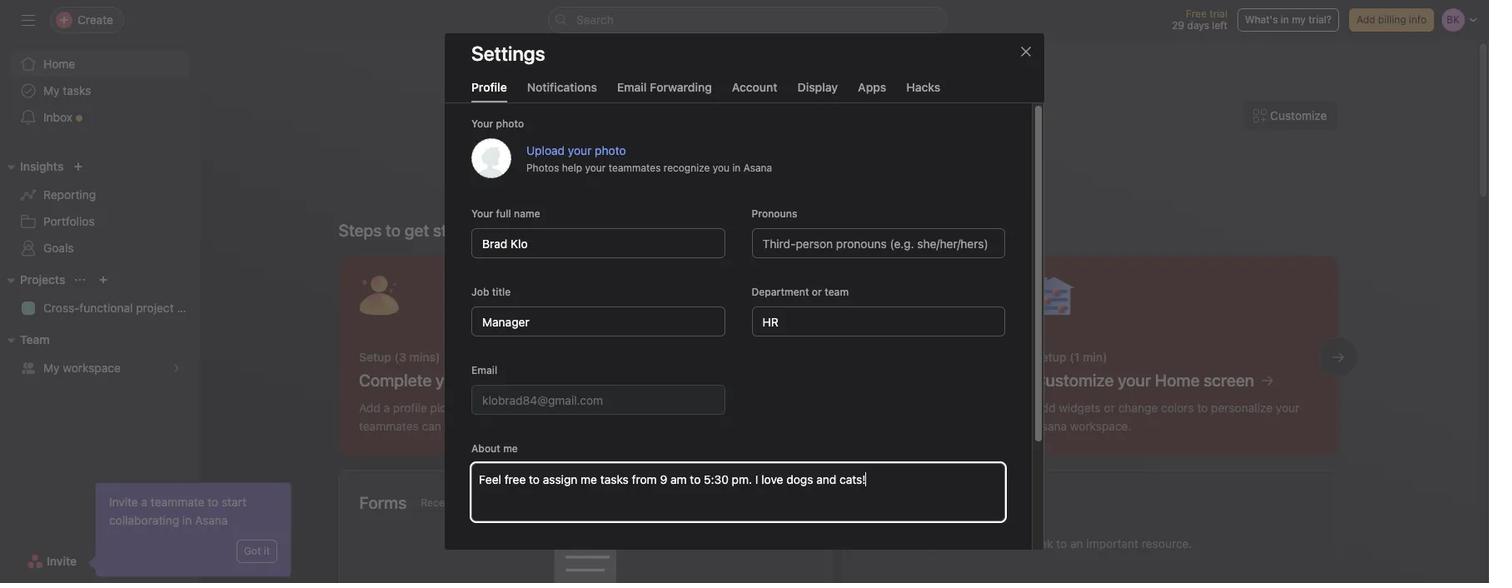 Task type: locate. For each thing, give the bounding box(es) containing it.
email inside email forwarding 'button'
[[617, 80, 647, 94]]

0 vertical spatial your
[[471, 117, 493, 130]]

functional
[[79, 301, 133, 315]]

0 vertical spatial your
[[568, 143, 592, 157]]

home
[[43, 57, 75, 71]]

to
[[386, 221, 401, 240], [208, 495, 218, 509]]

display
[[798, 80, 838, 94]]

recognize
[[664, 161, 710, 174]]

in right you
[[733, 161, 741, 174]]

team
[[20, 332, 50, 347]]

display button
[[798, 80, 838, 102]]

photo up teammates
[[595, 143, 626, 157]]

about
[[471, 442, 501, 455]]

your
[[471, 117, 493, 130], [471, 207, 493, 220]]

billing
[[1378, 13, 1406, 26]]

trial?
[[1309, 13, 1332, 26]]

settings
[[471, 42, 545, 65]]

projects element
[[0, 265, 200, 325]]

search button
[[548, 7, 948, 33]]

1 vertical spatial to
[[208, 495, 218, 509]]

insights
[[20, 159, 64, 173]]

I usually work from 9am-5pm PST. Feel free to assign me a task with a due date anytime. Also, I love dogs! text field
[[471, 463, 1005, 521]]

goals
[[43, 241, 74, 255]]

inbox link
[[10, 104, 190, 131]]

beginner
[[761, 210, 816, 225]]

my for my workspace
[[43, 361, 60, 375]]

set
[[498, 548, 516, 562]]

photo down profile button
[[496, 117, 524, 130]]

1 vertical spatial in
[[733, 161, 741, 174]]

None text field
[[471, 228, 725, 258], [471, 385, 725, 415], [471, 228, 725, 258], [471, 385, 725, 415]]

tasks
[[63, 83, 91, 97]]

profile
[[471, 80, 507, 94]]

0 vertical spatial in
[[1281, 13, 1289, 26]]

my inside my tasks link
[[43, 83, 60, 97]]

my workspace link
[[10, 355, 190, 382]]

email left forwarding
[[617, 80, 647, 94]]

or
[[812, 286, 822, 298]]

1 vertical spatial asana
[[195, 513, 228, 527]]

email for email
[[471, 364, 497, 377]]

my
[[43, 83, 60, 97], [43, 361, 60, 375]]

your down profile button
[[471, 117, 493, 130]]

my left tasks at the left top
[[43, 83, 60, 97]]

goals link
[[10, 235, 190, 262]]

email
[[617, 80, 647, 94], [471, 364, 497, 377]]

invite a teammate to start collaborating in asana got it
[[109, 495, 270, 557]]

info
[[1409, 13, 1427, 26]]

0 horizontal spatial email
[[471, 364, 497, 377]]

your up help
[[568, 143, 592, 157]]

name
[[514, 207, 540, 220]]

1 your from the top
[[471, 117, 493, 130]]

to inside invite a teammate to start collaborating in asana got it
[[208, 495, 218, 509]]

asana down start
[[195, 513, 228, 527]]

to left start
[[208, 495, 218, 509]]

a
[[141, 495, 148, 509]]

in
[[1281, 13, 1289, 26], [733, 161, 741, 174], [182, 513, 192, 527]]

email forwarding
[[617, 80, 712, 94]]

home link
[[10, 51, 190, 77]]

portfolios
[[43, 214, 95, 228]]

hacks
[[907, 80, 941, 94]]

in down teammate
[[182, 513, 192, 527]]

29
[[1172, 19, 1185, 32]]

set out of office
[[498, 548, 585, 562]]

1 horizontal spatial in
[[733, 161, 741, 174]]

0 horizontal spatial invite
[[47, 554, 77, 568]]

notifications button
[[527, 80, 597, 102]]

1 vertical spatial invite
[[47, 554, 77, 568]]

in inside what's in my trial? 'button'
[[1281, 13, 1289, 26]]

2 my from the top
[[43, 361, 60, 375]]

asana right you
[[744, 161, 772, 174]]

department
[[752, 286, 809, 298]]

it
[[264, 545, 270, 557]]

left
[[1212, 19, 1228, 32]]

account button
[[732, 80, 778, 102]]

1 vertical spatial photo
[[595, 143, 626, 157]]

what's in my trial? button
[[1238, 8, 1339, 32]]

invite
[[109, 495, 138, 509], [47, 554, 77, 568]]

job
[[471, 286, 489, 298]]

1 vertical spatial your
[[471, 207, 493, 220]]

1 horizontal spatial invite
[[109, 495, 138, 509]]

0 horizontal spatial to
[[208, 495, 218, 509]]

0 horizontal spatial asana
[[195, 513, 228, 527]]

0 horizontal spatial in
[[182, 513, 192, 527]]

search
[[576, 12, 614, 27]]

0 horizontal spatial photo
[[496, 117, 524, 130]]

start
[[222, 495, 246, 509]]

invite inside invite a teammate to start collaborating in asana got it
[[109, 495, 138, 509]]

your right help
[[585, 161, 606, 174]]

0 vertical spatial asana
[[744, 161, 772, 174]]

0 vertical spatial to
[[386, 221, 401, 240]]

cross-functional project plan
[[43, 301, 200, 315]]

your left full
[[471, 207, 493, 220]]

0 vertical spatial my
[[43, 83, 60, 97]]

what's in my trial?
[[1245, 13, 1332, 26]]

1 vertical spatial my
[[43, 361, 60, 375]]

in left my
[[1281, 13, 1289, 26]]

hacks button
[[907, 80, 941, 102]]

my inside my workspace link
[[43, 361, 60, 375]]

in inside upload your photo photos help your teammates recognize you in asana
[[733, 161, 741, 174]]

your for your photo
[[471, 207, 493, 220]]

full
[[496, 207, 511, 220]]

1 vertical spatial email
[[471, 364, 497, 377]]

of
[[540, 548, 551, 562]]

my tasks link
[[10, 77, 190, 104]]

forms
[[359, 493, 407, 512]]

free
[[1186, 7, 1207, 20]]

workspace
[[63, 361, 121, 375]]

2 horizontal spatial in
[[1281, 13, 1289, 26]]

1 vertical spatial your
[[585, 161, 606, 174]]

about me
[[471, 442, 518, 455]]

0 vertical spatial invite
[[109, 495, 138, 509]]

2 vertical spatial in
[[182, 513, 192, 527]]

team button
[[0, 330, 50, 350]]

1 horizontal spatial email
[[617, 80, 647, 94]]

2 your from the top
[[471, 207, 493, 220]]

invite inside button
[[47, 554, 77, 568]]

0 vertical spatial email
[[617, 80, 647, 94]]

1 horizontal spatial asana
[[744, 161, 772, 174]]

upload your photo button
[[526, 143, 626, 157]]

email up about
[[471, 364, 497, 377]]

add billing info
[[1357, 13, 1427, 26]]

None text field
[[471, 307, 725, 337], [752, 307, 1005, 337], [471, 307, 725, 337], [752, 307, 1005, 337]]

to right the steps
[[386, 221, 401, 240]]

portfolios link
[[10, 208, 190, 235]]

photo
[[496, 117, 524, 130], [595, 143, 626, 157]]

0 vertical spatial photo
[[496, 117, 524, 130]]

my down team in the left of the page
[[43, 361, 60, 375]]

good
[[717, 142, 780, 173]]

1 horizontal spatial photo
[[595, 143, 626, 157]]

1 my from the top
[[43, 83, 60, 97]]

my
[[1292, 13, 1306, 26]]

1 horizontal spatial to
[[386, 221, 401, 240]]



Task type: vqa. For each thing, say whether or not it's contained in the screenshot.
bottom Mark complete checkbox
no



Task type: describe. For each thing, give the bounding box(es) containing it.
you
[[713, 161, 730, 174]]

my workspace
[[43, 361, 121, 375]]

help
[[562, 161, 582, 174]]

got
[[244, 545, 261, 557]]

cross-functional project plan link
[[10, 295, 200, 322]]

global element
[[0, 41, 200, 141]]

cross-
[[43, 301, 79, 315]]

free trial 29 days left
[[1172, 7, 1228, 32]]

projects
[[20, 272, 65, 287]]

invite a teammate to start collaborating in asana tooltip
[[91, 483, 291, 576]]

customize button
[[1243, 101, 1338, 131]]

your photo
[[471, 117, 524, 130]]

insights element
[[0, 152, 200, 265]]

forwarding
[[650, 80, 712, 94]]

invite button
[[16, 546, 88, 576]]

upload your photo photos help your teammates recognize you in asana
[[526, 143, 772, 174]]

search list box
[[548, 7, 948, 33]]

Third-person pronouns (e.g. she/her/hers) text field
[[752, 228, 1005, 258]]

inbox
[[43, 110, 73, 124]]

my tasks
[[43, 83, 91, 97]]

close image
[[1020, 45, 1033, 58]]

profile button
[[471, 80, 507, 102]]

notifications
[[527, 80, 597, 94]]

pronouns
[[752, 207, 798, 220]]

reporting link
[[10, 182, 190, 208]]

insights button
[[0, 157, 64, 177]]

department or team
[[752, 286, 849, 298]]

in inside invite a teammate to start collaborating in asana got it
[[182, 513, 192, 527]]

invite for invite a teammate to start collaborating in asana got it
[[109, 495, 138, 509]]

teammate
[[151, 495, 204, 509]]

photos
[[526, 161, 559, 174]]

what's
[[1245, 13, 1278, 26]]

asana inside invite a teammate to start collaborating in asana got it
[[195, 513, 228, 527]]

good afternoon, brad
[[717, 142, 960, 173]]

project
[[136, 301, 174, 315]]

upload new photo image
[[471, 138, 511, 178]]

scroll card carousel right image
[[1332, 351, 1345, 364]]

add billing info button
[[1349, 8, 1434, 32]]

team
[[825, 286, 849, 298]]

title
[[492, 286, 511, 298]]

afternoon,
[[786, 142, 901, 173]]

customize
[[1270, 108, 1327, 122]]

account
[[732, 80, 778, 94]]

upload
[[526, 143, 565, 157]]

apps button
[[858, 80, 887, 102]]

steps to get started
[[339, 221, 487, 240]]

projects button
[[0, 270, 65, 290]]

reporting
[[43, 187, 96, 202]]

apps
[[858, 80, 887, 94]]

email for email forwarding
[[617, 80, 647, 94]]

email forwarding button
[[617, 80, 712, 102]]

my for my tasks
[[43, 83, 60, 97]]

job title
[[471, 286, 511, 298]]

steps
[[339, 221, 382, 240]]

teams element
[[0, 325, 200, 385]]

asana inside upload your photo photos help your teammates recognize you in asana
[[744, 161, 772, 174]]

invite for invite
[[47, 554, 77, 568]]

teammates
[[609, 161, 661, 174]]

add
[[1357, 13, 1376, 26]]

photo inside upload your photo photos help your teammates recognize you in asana
[[595, 143, 626, 157]]

your for settings
[[471, 117, 493, 130]]

out
[[519, 548, 537, 562]]

collaborating
[[109, 513, 179, 527]]

office
[[554, 548, 585, 562]]

get started
[[405, 221, 487, 240]]

plan
[[177, 301, 200, 315]]

brad
[[907, 142, 960, 173]]

got it button
[[236, 540, 277, 563]]

days
[[1187, 19, 1209, 32]]

me
[[503, 442, 518, 455]]

your full name
[[471, 207, 540, 220]]

hide sidebar image
[[22, 13, 35, 27]]



